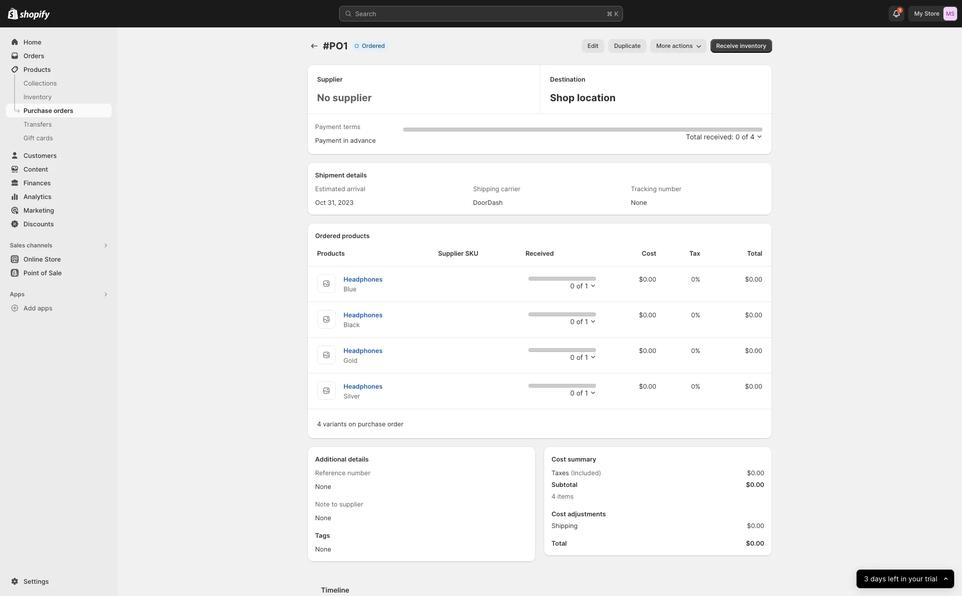 Task type: vqa. For each thing, say whether or not it's contained in the screenshot.
the top Shipping
yes



Task type: describe. For each thing, give the bounding box(es) containing it.
transfers
[[23, 120, 52, 128]]

0 vertical spatial products
[[23, 66, 51, 73]]

1 for headphones black
[[585, 318, 588, 326]]

shipment
[[315, 171, 345, 179]]

taxes (included)
[[552, 469, 601, 477]]

0 of 1 for headphones black
[[570, 318, 588, 326]]

ordered for ordered
[[362, 42, 385, 49]]

products link
[[6, 63, 112, 76]]

note
[[315, 501, 330, 508]]

none for note
[[315, 514, 331, 522]]

content
[[23, 165, 48, 173]]

marketing
[[23, 207, 54, 214]]

ordered for ordered products
[[315, 232, 340, 240]]

estimated
[[315, 185, 345, 193]]

supplier sku
[[438, 250, 478, 257]]

search
[[355, 10, 376, 18]]

customers link
[[6, 149, 112, 162]]

1 horizontal spatial products
[[317, 250, 345, 257]]

online store link
[[6, 253, 112, 266]]

⌘ k
[[607, 10, 619, 18]]

in inside dropdown button
[[901, 575, 907, 584]]

settings
[[23, 578, 49, 586]]

trial
[[925, 575, 938, 584]]

ordered products
[[315, 232, 370, 240]]

blue
[[344, 285, 357, 293]]

additional
[[315, 456, 346, 463]]

point of sale button
[[0, 266, 117, 280]]

marketing link
[[6, 204, 112, 217]]

reference
[[315, 469, 346, 477]]

home link
[[6, 35, 112, 49]]

none down tags
[[315, 546, 331, 553]]

advance
[[350, 137, 376, 144]]

0 vertical spatial 4
[[750, 133, 755, 141]]

headphones for black
[[344, 311, 383, 319]]

headphones link for silver
[[344, 383, 383, 391]]

location
[[577, 92, 616, 104]]

receive
[[716, 42, 738, 49]]

shop location
[[550, 92, 616, 104]]

point of sale
[[23, 269, 62, 277]]

0 vertical spatial supplier
[[333, 92, 372, 104]]

payment for payment terms
[[315, 123, 341, 131]]

:
[[732, 133, 734, 141]]

0% for headphones gold
[[691, 347, 700, 355]]

headphones link for black
[[344, 311, 383, 319]]

apps button
[[6, 288, 112, 301]]

0 of 1 for headphones gold
[[570, 353, 588, 362]]

0 for headphones blue
[[570, 282, 575, 290]]

received products progress bar for headphones silver
[[529, 384, 596, 388]]

no supplier
[[317, 92, 372, 104]]

number for tracking number
[[659, 185, 682, 193]]

total received : 0 of 4
[[686, 133, 755, 141]]

headphones for silver
[[344, 383, 383, 391]]

sales channels
[[10, 242, 52, 249]]

days
[[871, 575, 886, 584]]

inventory link
[[6, 90, 112, 104]]

adjustments
[[568, 510, 606, 518]]

0% for headphones silver
[[691, 383, 700, 391]]

of for headphones silver
[[576, 389, 583, 397]]

0 for headphones gold
[[570, 353, 575, 362]]

store for my store
[[925, 10, 940, 17]]

subtotal
[[552, 481, 578, 489]]

orders link
[[6, 49, 112, 63]]

none for tracking
[[631, 199, 647, 207]]

0 of 1 button for headphones black
[[526, 312, 598, 327]]

collections
[[23, 79, 57, 87]]

payment in advance
[[315, 137, 376, 144]]

shipment details
[[315, 171, 367, 179]]

supplier for supplier sku
[[438, 250, 464, 257]]

0 horizontal spatial total
[[552, 540, 567, 548]]

taxes
[[552, 469, 569, 477]]

settings link
[[6, 575, 112, 589]]

1 for headphones blue
[[585, 282, 588, 290]]

analytics
[[23, 193, 52, 201]]

4 items
[[552, 493, 574, 501]]

more
[[656, 42, 671, 49]]

add
[[23, 304, 36, 312]]

0 of 1 button for headphones gold
[[526, 348, 598, 363]]

cost for cost summary
[[552, 456, 566, 463]]

number for reference number
[[347, 469, 370, 477]]

payment terms
[[315, 123, 360, 131]]

shop
[[550, 92, 575, 104]]

carrier
[[501, 185, 520, 193]]

of for headphones black
[[576, 318, 583, 326]]

supplier for supplier
[[317, 75, 343, 83]]

my
[[914, 10, 923, 17]]

apps
[[38, 304, 52, 312]]

reference number
[[315, 469, 370, 477]]

oct
[[315, 199, 326, 207]]

headphones for blue
[[344, 276, 383, 283]]

my store
[[914, 10, 940, 17]]

4 variants on purchase order
[[317, 420, 403, 428]]

content link
[[6, 162, 112, 176]]

headphones gold
[[344, 347, 383, 365]]

online
[[23, 255, 43, 263]]

3 days left in your trial
[[864, 575, 938, 584]]

products
[[342, 232, 370, 240]]

to
[[332, 501, 338, 508]]

shipping for shipping
[[552, 522, 578, 530]]

duplicate link
[[608, 39, 647, 53]]

terms
[[343, 123, 360, 131]]

of inside button
[[41, 269, 47, 277]]

received products progress bar for headphones blue
[[529, 277, 596, 281]]

headphones link for gold
[[344, 347, 383, 355]]

(included)
[[571, 469, 601, 477]]

discounts
[[23, 220, 54, 228]]

edit
[[588, 42, 598, 49]]

variants
[[323, 420, 347, 428]]

k
[[614, 10, 619, 18]]

0 of 1 button for headphones blue
[[526, 276, 598, 291]]

sales
[[10, 242, 25, 249]]

sale
[[49, 269, 62, 277]]

gift cards
[[23, 134, 53, 142]]

receive inventory
[[716, 42, 766, 49]]

received products progress bar for headphones gold
[[529, 348, 596, 352]]

finances
[[23, 179, 51, 187]]

finances link
[[6, 176, 112, 190]]



Task type: locate. For each thing, give the bounding box(es) containing it.
1 vertical spatial 4
[[317, 420, 321, 428]]

cost adjustments
[[552, 510, 606, 518]]

of for headphones blue
[[576, 282, 583, 290]]

headphones link for blue
[[344, 276, 383, 283]]

headphones up "gold"
[[344, 347, 383, 355]]

cost left tax
[[642, 250, 656, 257]]

1 button
[[889, 6, 905, 22]]

none down note at bottom
[[315, 514, 331, 522]]

4 left the items
[[552, 493, 556, 501]]

add apps
[[23, 304, 52, 312]]

silver
[[344, 392, 360, 400]]

0
[[736, 133, 740, 141], [570, 282, 575, 290], [570, 318, 575, 326], [570, 353, 575, 362], [570, 389, 575, 397]]

cost down 4 items
[[552, 510, 566, 518]]

shipping for shipping carrier
[[473, 185, 499, 193]]

headphones silver
[[344, 383, 383, 400]]

1 headphones link from the top
[[344, 276, 383, 283]]

1 for headphones gold
[[585, 353, 588, 362]]

number
[[659, 185, 682, 193], [347, 469, 370, 477]]

note to supplier
[[315, 501, 363, 508]]

1 vertical spatial products
[[317, 250, 345, 257]]

0 horizontal spatial number
[[347, 469, 370, 477]]

1 horizontal spatial in
[[901, 575, 907, 584]]

0 vertical spatial payment
[[315, 123, 341, 131]]

tracking number
[[631, 185, 682, 193]]

additional details
[[315, 456, 369, 463]]

4
[[750, 133, 755, 141], [317, 420, 321, 428], [552, 493, 556, 501]]

supplier right 'no'
[[333, 92, 372, 104]]

4 for 4 variants on purchase order
[[317, 420, 321, 428]]

4 0 of 1 from the top
[[570, 389, 588, 397]]

0 vertical spatial shipping
[[473, 185, 499, 193]]

payment for payment in advance
[[315, 137, 341, 144]]

2 vertical spatial cost
[[552, 510, 566, 518]]

0 of 1 for headphones blue
[[570, 282, 588, 290]]

total received inventory progress bar
[[403, 128, 762, 132]]

online store button
[[0, 253, 117, 266]]

1 vertical spatial supplier
[[339, 501, 363, 508]]

2 vertical spatial total
[[552, 540, 567, 548]]

sku
[[465, 250, 478, 257]]

1 0 of 1 button from the top
[[526, 276, 598, 291]]

headphones link
[[344, 276, 383, 283], [344, 311, 383, 319], [344, 347, 383, 355], [344, 383, 383, 391]]

1 horizontal spatial shipping
[[552, 522, 578, 530]]

shipping
[[473, 185, 499, 193], [552, 522, 578, 530]]

details up reference number
[[348, 456, 369, 463]]

point of sale link
[[6, 266, 112, 280]]

headphones blue
[[344, 276, 383, 293]]

4 headphones link from the top
[[344, 383, 383, 391]]

0 for headphones silver
[[570, 389, 575, 397]]

headphones for gold
[[344, 347, 383, 355]]

supplier up 'no'
[[317, 75, 343, 83]]

more actions
[[656, 42, 693, 49]]

1 vertical spatial details
[[348, 456, 369, 463]]

purchase
[[358, 420, 386, 428]]

your
[[909, 575, 923, 584]]

0 of 1 for headphones silver
[[570, 389, 588, 397]]

cost up taxes
[[552, 456, 566, 463]]

shipping up doordash
[[473, 185, 499, 193]]

1 received products progress bar from the top
[[529, 277, 596, 281]]

store for online store
[[45, 255, 61, 263]]

store right my at the right of the page
[[925, 10, 940, 17]]

3 0 of 1 from the top
[[570, 353, 588, 362]]

0 horizontal spatial supplier
[[317, 75, 343, 83]]

0 vertical spatial store
[[925, 10, 940, 17]]

1 vertical spatial ordered
[[315, 232, 340, 240]]

shopify image
[[20, 10, 50, 20]]

0 vertical spatial cost
[[642, 250, 656, 257]]

orders
[[54, 107, 73, 115]]

1 horizontal spatial total
[[686, 133, 702, 141]]

received products progress bar
[[529, 277, 596, 281], [529, 313, 596, 317], [529, 348, 596, 352], [529, 384, 596, 388]]

received products progress bar for headphones black
[[529, 313, 596, 317]]

shipping down cost adjustments
[[552, 522, 578, 530]]

1 vertical spatial shipping
[[552, 522, 578, 530]]

2 horizontal spatial 4
[[750, 133, 755, 141]]

supplier
[[333, 92, 372, 104], [339, 501, 363, 508]]

4 0 of 1 button from the top
[[526, 384, 598, 398]]

0 horizontal spatial ordered
[[315, 232, 340, 240]]

ordered down search
[[362, 42, 385, 49]]

1 vertical spatial supplier
[[438, 250, 464, 257]]

ordered
[[362, 42, 385, 49], [315, 232, 340, 240]]

2 received products progress bar from the top
[[529, 313, 596, 317]]

number right tracking
[[659, 185, 682, 193]]

4 headphones from the top
[[344, 383, 383, 391]]

2 0% from the top
[[691, 311, 700, 319]]

0 horizontal spatial 4
[[317, 420, 321, 428]]

purchase orders link
[[6, 104, 112, 117]]

4 0% from the top
[[691, 383, 700, 391]]

4 for 4 items
[[552, 493, 556, 501]]

details up arrival
[[346, 171, 367, 179]]

$0.00
[[639, 276, 656, 283], [745, 276, 762, 283], [639, 311, 656, 319], [745, 311, 762, 319], [639, 347, 656, 355], [745, 347, 762, 355], [639, 383, 656, 391], [745, 383, 762, 391], [747, 469, 764, 477], [746, 481, 764, 489], [747, 522, 764, 530], [746, 540, 764, 548]]

store up sale
[[45, 255, 61, 263]]

details
[[346, 171, 367, 179], [348, 456, 369, 463]]

headphones up blue
[[344, 276, 383, 283]]

inventory
[[740, 42, 766, 49]]

store inside the online store link
[[45, 255, 61, 263]]

2 payment from the top
[[315, 137, 341, 144]]

1 vertical spatial total
[[747, 250, 762, 257]]

2 headphones from the top
[[344, 311, 383, 319]]

point
[[23, 269, 39, 277]]

0 vertical spatial in
[[343, 137, 348, 144]]

0% for headphones black
[[691, 311, 700, 319]]

ordered left "products"
[[315, 232, 340, 240]]

details for shipment details
[[346, 171, 367, 179]]

2 0 of 1 button from the top
[[526, 312, 598, 327]]

0 for headphones black
[[570, 318, 575, 326]]

0 vertical spatial ordered
[[362, 42, 385, 49]]

0 horizontal spatial in
[[343, 137, 348, 144]]

gift cards link
[[6, 131, 112, 145]]

2 0 of 1 from the top
[[570, 318, 588, 326]]

3 0% from the top
[[691, 347, 700, 355]]

1 payment from the top
[[315, 123, 341, 131]]

3
[[864, 575, 869, 584]]

1 vertical spatial number
[[347, 469, 370, 477]]

of for headphones gold
[[576, 353, 583, 362]]

products
[[23, 66, 51, 73], [317, 250, 345, 257]]

0 of 1 button for headphones silver
[[526, 384, 598, 398]]

2 vertical spatial 4
[[552, 493, 556, 501]]

0 horizontal spatial store
[[45, 255, 61, 263]]

headphones up silver
[[344, 383, 383, 391]]

none for reference
[[315, 483, 331, 491]]

3 0 of 1 button from the top
[[526, 348, 598, 363]]

gold
[[344, 357, 358, 365]]

on
[[349, 420, 356, 428]]

inventory
[[23, 93, 52, 101]]

31,
[[328, 199, 336, 207]]

products up collections
[[23, 66, 51, 73]]

tax
[[689, 250, 700, 257]]

in right left
[[901, 575, 907, 584]]

products down ordered products
[[317, 250, 345, 257]]

order
[[387, 420, 403, 428]]

none down tracking
[[631, 199, 647, 207]]

received
[[526, 250, 554, 257]]

1 vertical spatial payment
[[315, 137, 341, 144]]

cost for cost
[[642, 250, 656, 257]]

payment up payment in advance
[[315, 123, 341, 131]]

1 horizontal spatial store
[[925, 10, 940, 17]]

tags
[[315, 532, 330, 540]]

details for additional details
[[348, 456, 369, 463]]

#po1
[[323, 40, 348, 52]]

0 vertical spatial number
[[659, 185, 682, 193]]

oct 31, 2023
[[315, 199, 354, 207]]

supplier right the 'to'
[[339, 501, 363, 508]]

supplier
[[317, 75, 343, 83], [438, 250, 464, 257]]

1 0 of 1 from the top
[[570, 282, 588, 290]]

0% for headphones blue
[[691, 276, 700, 283]]

1 horizontal spatial supplier
[[438, 250, 464, 257]]

0 vertical spatial details
[[346, 171, 367, 179]]

0 vertical spatial total
[[686, 133, 702, 141]]

headphones link up blue
[[344, 276, 383, 283]]

headphones up black
[[344, 311, 383, 319]]

3 headphones link from the top
[[344, 347, 383, 355]]

number down additional details on the left
[[347, 469, 370, 477]]

2023
[[338, 199, 354, 207]]

items
[[557, 493, 574, 501]]

of
[[742, 133, 748, 141], [41, 269, 47, 277], [576, 282, 583, 290], [576, 318, 583, 326], [576, 353, 583, 362], [576, 389, 583, 397]]

cost summary
[[552, 456, 596, 463]]

arrival
[[347, 185, 365, 193]]

1 0% from the top
[[691, 276, 700, 283]]

1
[[899, 8, 901, 13], [585, 282, 588, 290], [585, 318, 588, 326], [585, 353, 588, 362], [585, 389, 588, 397]]

1 headphones from the top
[[344, 276, 383, 283]]

timeline
[[321, 586, 349, 595]]

1 for headphones silver
[[585, 389, 588, 397]]

headphones black
[[344, 311, 383, 329]]

cost for cost adjustments
[[552, 510, 566, 518]]

4 left variants
[[317, 420, 321, 428]]

0 horizontal spatial shipping
[[473, 185, 499, 193]]

none down reference
[[315, 483, 331, 491]]

3 received products progress bar from the top
[[529, 348, 596, 352]]

cards
[[36, 134, 53, 142]]

estimated arrival
[[315, 185, 365, 193]]

total
[[686, 133, 702, 141], [747, 250, 762, 257], [552, 540, 567, 548]]

payment down payment terms
[[315, 137, 341, 144]]

my store image
[[944, 7, 957, 21]]

received
[[704, 133, 732, 141]]

4 right :
[[750, 133, 755, 141]]

orders
[[23, 52, 44, 60]]

3 headphones from the top
[[344, 347, 383, 355]]

shopify image
[[8, 8, 18, 20]]

headphones link up black
[[344, 311, 383, 319]]

0 horizontal spatial products
[[23, 66, 51, 73]]

1 vertical spatial in
[[901, 575, 907, 584]]

0 vertical spatial supplier
[[317, 75, 343, 83]]

4 received products progress bar from the top
[[529, 384, 596, 388]]

cost
[[642, 250, 656, 257], [552, 456, 566, 463], [552, 510, 566, 518]]

doordash
[[473, 199, 503, 207]]

in down terms
[[343, 137, 348, 144]]

2 horizontal spatial total
[[747, 250, 762, 257]]

2 headphones link from the top
[[344, 311, 383, 319]]

1 horizontal spatial 4
[[552, 493, 556, 501]]

edit link
[[582, 39, 604, 53]]

headphones link up "gold"
[[344, 347, 383, 355]]

channels
[[27, 242, 52, 249]]

1 horizontal spatial ordered
[[362, 42, 385, 49]]

gift
[[23, 134, 35, 142]]

sales channels button
[[6, 239, 112, 253]]

⌘
[[607, 10, 613, 18]]

headphones link up silver
[[344, 383, 383, 391]]

1 vertical spatial store
[[45, 255, 61, 263]]

supplier left sku
[[438, 250, 464, 257]]

left
[[888, 575, 899, 584]]

1 horizontal spatial number
[[659, 185, 682, 193]]

discounts link
[[6, 217, 112, 231]]

home
[[23, 38, 41, 46]]

1 vertical spatial cost
[[552, 456, 566, 463]]

headphones
[[344, 276, 383, 283], [344, 311, 383, 319], [344, 347, 383, 355], [344, 383, 383, 391]]



